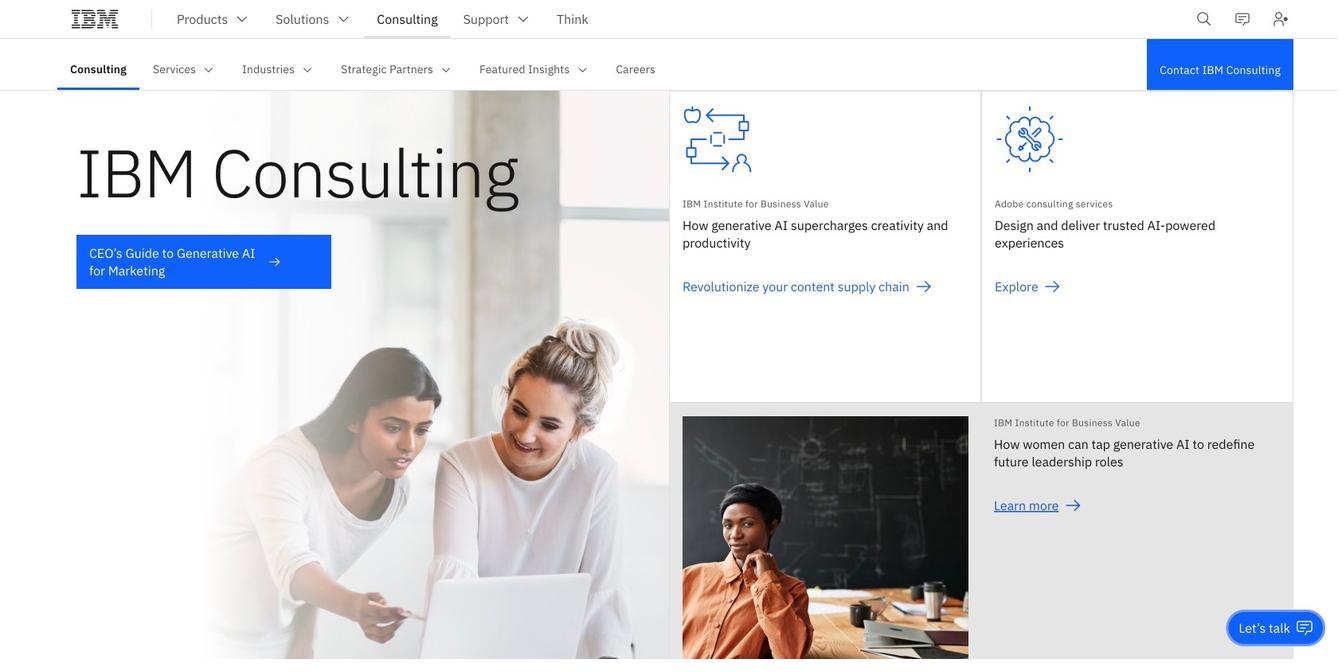 Task type: describe. For each thing, give the bounding box(es) containing it.
let's talk element
[[1239, 620, 1291, 637]]



